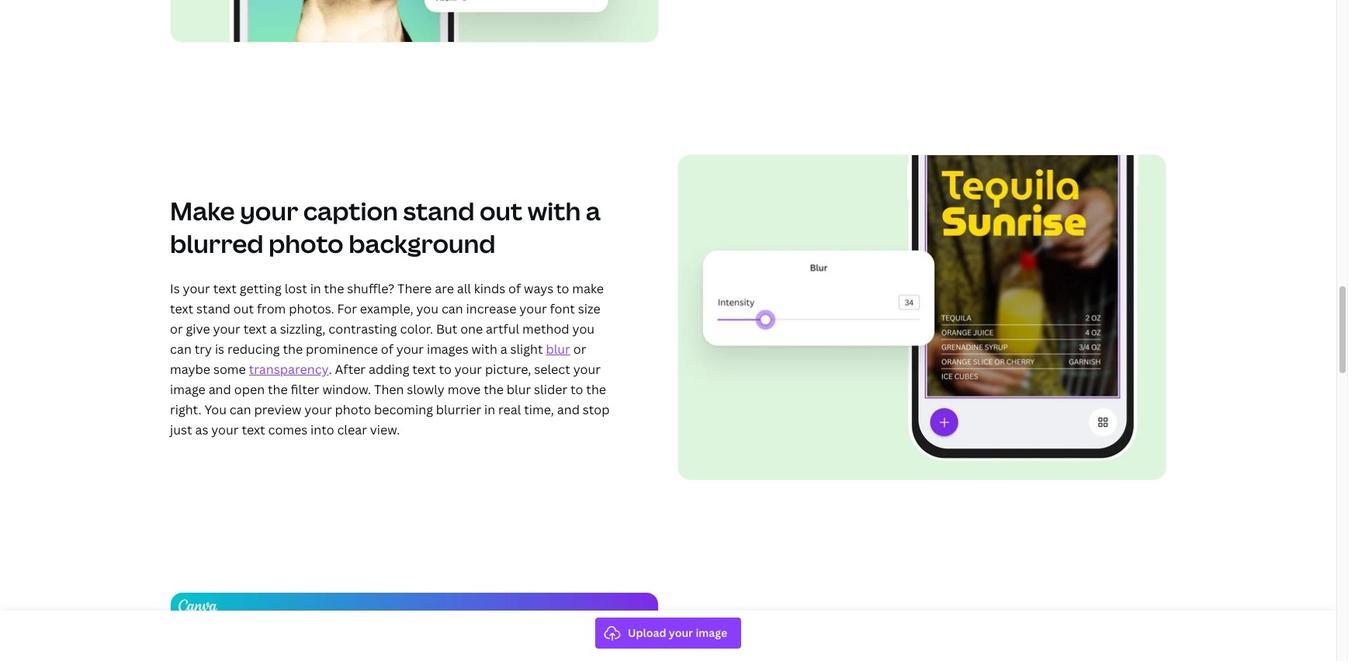 Task type: vqa. For each thing, say whether or not it's contained in the screenshot.
Comic Strips
no



Task type: describe. For each thing, give the bounding box(es) containing it.
shuffle?
[[347, 281, 395, 298]]

your down color. on the left
[[397, 341, 424, 358]]

just
[[170, 422, 192, 439]]

add
[[721, 626, 773, 659]]

there
[[398, 281, 432, 298]]

clear
[[337, 422, 367, 439]]

some
[[213, 361, 246, 378]]

blurred
[[170, 227, 264, 260]]

becoming
[[374, 402, 433, 419]]

select
[[534, 361, 570, 378]]

contrasting
[[329, 321, 397, 338]]

to inside is your text getting lost in the shuffle? there are all kinds of ways to make text stand out from photos. for example, you can increase your font size or give your text a sizzling, contrasting color. but one artful method you can try is reducing the prominence of your images with a slight
[[557, 281, 569, 298]]

professional-
[[863, 659, 1027, 661]]

you
[[205, 402, 227, 419]]

ways
[[524, 281, 554, 298]]

1 vertical spatial you
[[573, 321, 595, 338]]

text up "reducing"
[[244, 321, 267, 338]]

reducing
[[227, 341, 280, 358]]

0 horizontal spatial of
[[381, 341, 394, 358]]

for
[[337, 301, 357, 318]]

out inside is your text getting lost in the shuffle? there are all kinds of ways to make text stand out from photos. for example, you can increase your font size or give your text a sizzling, contrasting color. but one artful method you can try is reducing the prominence of your images with a slight
[[233, 301, 254, 318]]

stand inside make your caption stand out with a blurred photo background
[[403, 194, 475, 228]]

make
[[170, 194, 235, 228]]

is your text getting lost in the shuffle? there are all kinds of ways to make text stand out from photos. for example, you can increase your font size or give your text a sizzling, contrasting color. but one artful method you can try is reducing the prominence of your images with a slight
[[170, 281, 604, 358]]

text down is
[[170, 301, 193, 318]]

to right "slider"
[[571, 381, 583, 399]]

view.
[[370, 422, 400, 439]]

getting
[[240, 281, 282, 298]]

with inside make your caption stand out with a blurred photo background
[[528, 194, 581, 228]]

make
[[572, 281, 604, 298]]

your right select
[[573, 361, 601, 378]]

move
[[448, 381, 481, 399]]

in inside . after adding text to your picture, select your image and open the filter window. then slowly move the blur slider to the right. you can preview your photo becoming blurrier in real time, and stop just as your text comes into clear view.
[[484, 402, 495, 419]]

to down the images
[[439, 361, 452, 378]]

stop
[[583, 402, 610, 419]]

size
[[578, 301, 601, 318]]

lost
[[285, 281, 307, 298]]

0 horizontal spatial can
[[170, 341, 192, 358]]

a inside add text to an image's negative space for a professional-lookin
[[843, 659, 858, 661]]

transparency
[[249, 361, 329, 378]]

text left the getting
[[213, 281, 237, 298]]

add text to an image's negative space for a professional-lookin
[[721, 626, 1114, 661]]

open
[[234, 381, 265, 399]]

your down you
[[211, 422, 239, 439]]

filter
[[291, 381, 320, 399]]

slider
[[534, 381, 568, 399]]

photo inside make your caption stand out with a blurred photo background
[[269, 227, 344, 260]]

comes
[[268, 422, 308, 439]]

space
[[721, 659, 794, 661]]

image's
[[901, 626, 992, 659]]

color.
[[400, 321, 433, 338]]

example,
[[360, 301, 414, 318]]

increase
[[466, 301, 517, 318]]

is
[[215, 341, 224, 358]]

slight
[[510, 341, 543, 358]]

time,
[[524, 402, 554, 419]]

transparency link
[[249, 361, 329, 378]]

photos.
[[289, 301, 334, 318]]

or inside or maybe some
[[573, 341, 586, 358]]

to inside add text to an image's negative space for a professional-lookin
[[834, 626, 861, 659]]

or maybe some
[[170, 341, 586, 378]]

after
[[335, 361, 366, 378]]

real
[[498, 402, 521, 419]]

0 vertical spatial you
[[417, 301, 439, 318]]

method
[[522, 321, 570, 338]]

preview
[[254, 402, 302, 419]]

0 vertical spatial blur
[[546, 341, 571, 358]]



Task type: locate. For each thing, give the bounding box(es) containing it.
try
[[195, 341, 212, 358]]

0 horizontal spatial in
[[310, 281, 321, 298]]

in
[[310, 281, 321, 298], [484, 402, 495, 419]]

can up maybe
[[170, 341, 192, 358]]

picture,
[[485, 361, 531, 378]]

can up but
[[442, 301, 463, 318]]

your right make on the top of page
[[240, 194, 298, 228]]

and up you
[[209, 381, 231, 399]]

window.
[[323, 381, 371, 399]]

1 horizontal spatial and
[[557, 402, 580, 419]]

photo inside . after adding text to your picture, select your image and open the filter window. then slowly move the blur slider to the right. you can preview your photo becoming blurrier in real time, and stop just as your text comes into clear view.
[[335, 402, 371, 419]]

with
[[528, 194, 581, 228], [472, 341, 497, 358]]

blur link
[[546, 341, 571, 358]]

you up color. on the left
[[417, 301, 439, 318]]

are
[[435, 281, 454, 298]]

the
[[324, 281, 344, 298], [283, 341, 303, 358], [268, 381, 288, 399], [484, 381, 504, 399], [586, 381, 606, 399]]

out inside make your caption stand out with a blurred photo background
[[480, 194, 523, 228]]

your up into
[[305, 402, 332, 419]]

can down 'open' on the left
[[230, 402, 251, 419]]

0 vertical spatial out
[[480, 194, 523, 228]]

of left ways
[[509, 281, 521, 298]]

1 vertical spatial stand
[[196, 301, 230, 318]]

to left an
[[834, 626, 861, 659]]

1 vertical spatial can
[[170, 341, 192, 358]]

from
[[257, 301, 286, 318]]

but
[[436, 321, 458, 338]]

1 horizontal spatial blur
[[546, 341, 571, 358]]

0 horizontal spatial or
[[170, 321, 183, 338]]

your
[[240, 194, 298, 228], [183, 281, 210, 298], [520, 301, 547, 318], [213, 321, 241, 338], [397, 341, 424, 358], [455, 361, 482, 378], [573, 361, 601, 378], [305, 402, 332, 419], [211, 422, 239, 439]]

you
[[417, 301, 439, 318], [573, 321, 595, 338]]

photo
[[269, 227, 344, 260], [335, 402, 371, 419]]

a inside make your caption stand out with a blurred photo background
[[586, 194, 601, 228]]

.
[[329, 361, 332, 378]]

out
[[480, 194, 523, 228], [233, 301, 254, 318]]

2 vertical spatial can
[[230, 402, 251, 419]]

negative
[[997, 626, 1102, 659]]

of up adding
[[381, 341, 394, 358]]

1 vertical spatial in
[[484, 402, 495, 419]]

0 vertical spatial can
[[442, 301, 463, 318]]

blur up select
[[546, 341, 571, 358]]

1 vertical spatial blur
[[507, 381, 531, 399]]

or left give
[[170, 321, 183, 338]]

your right is
[[183, 281, 210, 298]]

the up for
[[324, 281, 344, 298]]

artful
[[486, 321, 519, 338]]

text
[[213, 281, 237, 298], [170, 301, 193, 318], [244, 321, 267, 338], [413, 361, 436, 378], [242, 422, 265, 439], [778, 626, 829, 659]]

a
[[586, 194, 601, 228], [270, 321, 277, 338], [500, 341, 507, 358], [843, 659, 858, 661]]

0 horizontal spatial and
[[209, 381, 231, 399]]

font
[[550, 301, 575, 318]]

0 vertical spatial with
[[528, 194, 581, 228]]

can inside . after adding text to your picture, select your image and open the filter window. then slowly move the blur slider to the right. you can preview your photo becoming blurrier in real time, and stop just as your text comes into clear view.
[[230, 402, 251, 419]]

is
[[170, 281, 180, 298]]

blur inside . after adding text to your picture, select your image and open the filter window. then slowly move the blur slider to the right. you can preview your photo becoming blurrier in real time, and stop just as your text comes into clear view.
[[507, 381, 531, 399]]

photo up lost
[[269, 227, 344, 260]]

of
[[509, 281, 521, 298], [381, 341, 394, 358]]

in left real
[[484, 402, 495, 419]]

caption
[[303, 194, 398, 228]]

photo up clear
[[335, 402, 371, 419]]

1 vertical spatial and
[[557, 402, 580, 419]]

as
[[195, 422, 208, 439]]

1 horizontal spatial stand
[[403, 194, 475, 228]]

text inside add text to an image's negative space for a professional-lookin
[[778, 626, 829, 659]]

0 vertical spatial of
[[509, 281, 521, 298]]

0 horizontal spatial stand
[[196, 301, 230, 318]]

make your caption stand out with a blurred photo background
[[170, 194, 601, 260]]

can
[[442, 301, 463, 318], [170, 341, 192, 358], [230, 402, 251, 419]]

0 horizontal spatial out
[[233, 301, 254, 318]]

to
[[557, 281, 569, 298], [439, 361, 452, 378], [571, 381, 583, 399], [834, 626, 861, 659]]

in right lost
[[310, 281, 321, 298]]

the up the preview
[[268, 381, 288, 399]]

1 horizontal spatial out
[[480, 194, 523, 228]]

0 vertical spatial photo
[[269, 227, 344, 260]]

the down picture,
[[484, 381, 504, 399]]

stand
[[403, 194, 475, 228], [196, 301, 230, 318]]

1 vertical spatial or
[[573, 341, 586, 358]]

to up 'font'
[[557, 281, 569, 298]]

0 vertical spatial or
[[170, 321, 183, 338]]

or
[[170, 321, 183, 338], [573, 341, 586, 358]]

or right blur link
[[573, 341, 586, 358]]

background
[[349, 227, 496, 260]]

0 horizontal spatial with
[[472, 341, 497, 358]]

an
[[866, 626, 896, 659]]

your up is
[[213, 321, 241, 338]]

your inside make your caption stand out with a blurred photo background
[[240, 194, 298, 228]]

1 horizontal spatial in
[[484, 402, 495, 419]]

text up 'slowly'
[[413, 361, 436, 378]]

2 horizontal spatial can
[[442, 301, 463, 318]]

the up transparency
[[283, 341, 303, 358]]

1 vertical spatial with
[[472, 341, 497, 358]]

stand inside is your text getting lost in the shuffle? there are all kinds of ways to make text stand out from photos. for example, you can increase your font size or give your text a sizzling, contrasting color. but one artful method you can try is reducing the prominence of your images with a slight
[[196, 301, 230, 318]]

0 vertical spatial and
[[209, 381, 231, 399]]

blur
[[546, 341, 571, 358], [507, 381, 531, 399]]

text down the preview
[[242, 422, 265, 439]]

one
[[461, 321, 483, 338]]

your down ways
[[520, 301, 547, 318]]

. after adding text to your picture, select your image and open the filter window. then slowly move the blur slider to the right. you can preview your photo becoming blurrier in real time, and stop just as your text comes into clear view.
[[170, 361, 610, 439]]

maybe
[[170, 361, 210, 378]]

adding
[[369, 361, 410, 378]]

right.
[[170, 402, 202, 419]]

the up stop
[[586, 381, 606, 399]]

1 horizontal spatial can
[[230, 402, 251, 419]]

kinds
[[474, 281, 506, 298]]

with inside is your text getting lost in the shuffle? there are all kinds of ways to make text stand out from photos. for example, you can increase your font size or give your text a sizzling, contrasting color. but one artful method you can try is reducing the prominence of your images with a slight
[[472, 341, 497, 358]]

your up move
[[455, 361, 482, 378]]

1 vertical spatial out
[[233, 301, 254, 318]]

sizzling,
[[280, 321, 326, 338]]

1 vertical spatial of
[[381, 341, 394, 358]]

prominence
[[306, 341, 378, 358]]

0 vertical spatial stand
[[403, 194, 475, 228]]

then
[[374, 381, 404, 399]]

all
[[457, 281, 471, 298]]

blur up real
[[507, 381, 531, 399]]

0 vertical spatial in
[[310, 281, 321, 298]]

1 horizontal spatial of
[[509, 281, 521, 298]]

text right add
[[778, 626, 829, 659]]

and down "slider"
[[557, 402, 580, 419]]

in inside is your text getting lost in the shuffle? there are all kinds of ways to make text stand out from photos. for example, you can increase your font size or give your text a sizzling, contrasting color. but one artful method you can try is reducing the prominence of your images with a slight
[[310, 281, 321, 298]]

image
[[170, 381, 206, 399]]

and
[[209, 381, 231, 399], [557, 402, 580, 419]]

images
[[427, 341, 469, 358]]

0 horizontal spatial blur
[[507, 381, 531, 399]]

slowly
[[407, 381, 445, 399]]

adjust blur intensity of your photo background image
[[678, 155, 1167, 481]]

into
[[311, 422, 334, 439]]

give
[[186, 321, 210, 338]]

1 horizontal spatial you
[[573, 321, 595, 338]]

you down the size
[[573, 321, 595, 338]]

0 horizontal spatial you
[[417, 301, 439, 318]]

1 horizontal spatial or
[[573, 341, 586, 358]]

for
[[800, 659, 838, 661]]

blurrier
[[436, 402, 481, 419]]

or inside is your text getting lost in the shuffle? there are all kinds of ways to make text stand out from photos. for example, you can increase your font size or give your text a sizzling, contrasting color. but one artful method you can try is reducing the prominence of your images with a slight
[[170, 321, 183, 338]]

1 vertical spatial photo
[[335, 402, 371, 419]]

1 horizontal spatial with
[[528, 194, 581, 228]]



